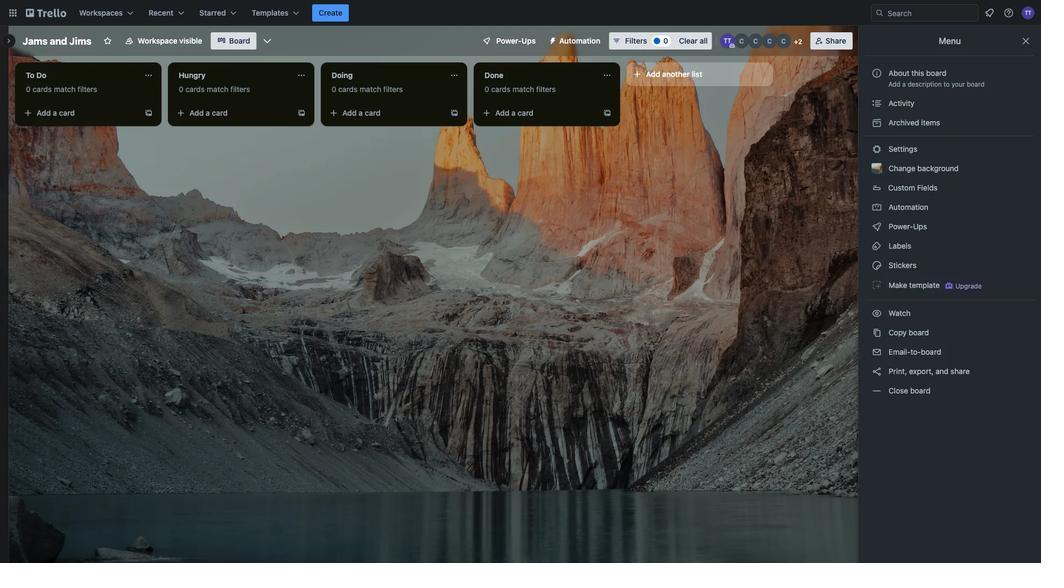 Task type: vqa. For each thing, say whether or not it's contained in the screenshot.
'a' for Hungry
yes



Task type: locate. For each thing, give the bounding box(es) containing it.
1 horizontal spatial terry turtle (terryturtle) image
[[1022, 6, 1035, 19]]

open information menu image
[[1003, 8, 1014, 18]]

filters down doing text box
[[383, 85, 403, 94]]

archived items
[[887, 118, 940, 127]]

3 sm image from the top
[[872, 221, 882, 232]]

create from template… image
[[297, 109, 306, 117], [450, 109, 459, 117]]

0 cards match filters down to do text field
[[26, 85, 97, 94]]

add a card button down to do text field
[[19, 104, 140, 122]]

sm image left archived
[[872, 117, 882, 128]]

4 cards from the left
[[491, 85, 510, 94]]

sm image left make
[[872, 279, 882, 290]]

fields
[[917, 183, 938, 192]]

add a card button for hungry
[[172, 104, 293, 122]]

power-ups
[[496, 36, 536, 45], [887, 222, 929, 231]]

0 horizontal spatial power-
[[496, 36, 522, 45]]

1 vertical spatial automation
[[887, 203, 928, 212]]

match down to do text field
[[54, 85, 76, 94]]

export,
[[909, 367, 934, 376]]

4 add a card from the left
[[495, 108, 533, 117]]

1 card from the left
[[59, 108, 75, 117]]

0 horizontal spatial automation
[[559, 36, 600, 45]]

2 match from the left
[[207, 85, 228, 94]]

4 c from the left
[[781, 37, 786, 45]]

custom
[[888, 183, 915, 192]]

3 card from the left
[[365, 108, 381, 117]]

filters down to do text field
[[78, 85, 97, 94]]

sm image inside automation button
[[544, 32, 559, 47]]

add left another
[[646, 70, 660, 79]]

add inside about this board add a description to your board
[[888, 80, 900, 88]]

3 add a card from the left
[[342, 108, 381, 117]]

cards for doing
[[338, 85, 358, 94]]

1 filters from the left
[[78, 85, 97, 94]]

sm image left activity
[[872, 98, 882, 109]]

cards down hungry
[[185, 85, 205, 94]]

about
[[889, 69, 910, 78]]

a down to do text field
[[53, 108, 57, 117]]

jims
[[69, 35, 91, 47]]

1 horizontal spatial create from template… image
[[450, 109, 459, 117]]

match down doing text box
[[360, 85, 381, 94]]

board down export,
[[910, 386, 930, 395]]

2 create from template… image from the left
[[603, 109, 612, 117]]

match down hungry text field
[[207, 85, 228, 94]]

3 c from the left
[[767, 37, 772, 45]]

add a card for doing
[[342, 108, 381, 117]]

sm image for power-ups
[[872, 221, 882, 232]]

clear all button
[[675, 32, 712, 50]]

filters
[[78, 85, 97, 94], [230, 85, 250, 94], [383, 85, 403, 94], [536, 85, 556, 94]]

add a card
[[37, 108, 75, 117], [189, 108, 228, 117], [342, 108, 381, 117], [495, 108, 533, 117]]

add a card down hungry
[[189, 108, 228, 117]]

match down done text field
[[513, 85, 534, 94]]

1 vertical spatial power-
[[889, 222, 913, 231]]

ups
[[522, 36, 536, 45], [913, 222, 927, 231]]

card
[[59, 108, 75, 117], [212, 108, 228, 117], [365, 108, 381, 117], [518, 108, 533, 117]]

1 horizontal spatial ups
[[913, 222, 927, 231]]

card for to do
[[59, 108, 75, 117]]

watch
[[887, 309, 913, 318]]

recent button
[[142, 4, 191, 22]]

cards for to do
[[33, 85, 52, 94]]

Doing text field
[[325, 67, 444, 84]]

0 vertical spatial and
[[50, 35, 67, 47]]

close board
[[887, 386, 930, 395]]

filters for hungry
[[230, 85, 250, 94]]

sm image for print, export, and share
[[872, 366, 882, 377]]

add a card for to do
[[37, 108, 75, 117]]

2 cards from the left
[[185, 85, 205, 94]]

1 cards from the left
[[33, 85, 52, 94]]

0 cards match filters
[[26, 85, 97, 94], [179, 85, 250, 94], [332, 85, 403, 94], [484, 85, 556, 94]]

2 sm image from the top
[[872, 202, 882, 213]]

3 cards from the left
[[338, 85, 358, 94]]

filters down hungry text field
[[230, 85, 250, 94]]

terry turtle (terryturtle) image
[[1022, 6, 1035, 19], [720, 33, 735, 48]]

sm image up done text field
[[544, 32, 559, 47]]

1 vertical spatial terry turtle (terryturtle) image
[[720, 33, 735, 48]]

add a card button for to do
[[19, 104, 140, 122]]

sm image left the copy
[[872, 327, 882, 338]]

1 vertical spatial and
[[936, 367, 949, 376]]

match
[[54, 85, 76, 94], [207, 85, 228, 94], [360, 85, 381, 94], [513, 85, 534, 94]]

add down doing
[[342, 108, 357, 117]]

create from template… image for hungry
[[297, 109, 306, 117]]

sm image inside archived items link
[[872, 117, 882, 128]]

1 create from template… image from the left
[[144, 109, 153, 117]]

1 vertical spatial power-ups
[[887, 222, 929, 231]]

sm image inside "stickers" link
[[872, 260, 882, 271]]

workspace
[[138, 36, 177, 45]]

6 sm image from the top
[[872, 347, 882, 357]]

template
[[909, 281, 940, 289]]

2 filters from the left
[[230, 85, 250, 94]]

create button
[[312, 4, 349, 22]]

1 0 cards match filters from the left
[[26, 85, 97, 94]]

2 create from template… image from the left
[[450, 109, 459, 117]]

sm image inside labels link
[[872, 241, 882, 251]]

1 vertical spatial ups
[[913, 222, 927, 231]]

and left share at the right bottom of the page
[[936, 367, 949, 376]]

card for hungry
[[212, 108, 228, 117]]

power- down primary element
[[496, 36, 522, 45]]

0 for hungry
[[179, 85, 183, 94]]

1 match from the left
[[54, 85, 76, 94]]

2 0 cards match filters from the left
[[179, 85, 250, 94]]

c left +
[[781, 37, 786, 45]]

add down the about
[[888, 80, 900, 88]]

labels
[[887, 241, 911, 250]]

0 vertical spatial power-ups
[[496, 36, 536, 45]]

0 horizontal spatial create from template… image
[[144, 109, 153, 117]]

0 horizontal spatial create from template… image
[[297, 109, 306, 117]]

create from template… image for doing
[[450, 109, 459, 117]]

1 horizontal spatial automation
[[887, 203, 928, 212]]

sm image inside print, export, and share link
[[872, 366, 882, 377]]

4 match from the left
[[513, 85, 534, 94]]

about this board add a description to your board
[[888, 69, 985, 88]]

3 add a card button from the left
[[325, 104, 446, 122]]

0 cards match filters down done text field
[[484, 85, 556, 94]]

sm image inside copy board link
[[872, 327, 882, 338]]

ups down primary element
[[522, 36, 536, 45]]

match for done
[[513, 85, 534, 94]]

change background
[[887, 164, 959, 173]]

card down done text field
[[518, 108, 533, 117]]

add a card down done
[[495, 108, 533, 117]]

0 cards match filters for doing
[[332, 85, 403, 94]]

to-
[[911, 347, 921, 356]]

copy
[[889, 328, 907, 337]]

0 vertical spatial power-
[[496, 36, 522, 45]]

2 add a card from the left
[[189, 108, 228, 117]]

sm image inside automation link
[[872, 202, 882, 213]]

0 horizontal spatial power-ups
[[496, 36, 536, 45]]

0 horizontal spatial and
[[50, 35, 67, 47]]

activity
[[887, 99, 914, 108]]

add a card button
[[19, 104, 140, 122], [172, 104, 293, 122], [325, 104, 446, 122], [478, 104, 599, 122]]

add a card button down doing text box
[[325, 104, 446, 122]]

star or unstar board image
[[103, 37, 112, 45]]

settings link
[[865, 140, 1035, 158]]

0 cards match filters down hungry text field
[[179, 85, 250, 94]]

a inside about this board add a description to your board
[[902, 80, 906, 88]]

jams
[[23, 35, 48, 47]]

do
[[36, 71, 46, 80]]

create from template… image
[[144, 109, 153, 117], [603, 109, 612, 117]]

0 vertical spatial ups
[[522, 36, 536, 45]]

add down done
[[495, 108, 509, 117]]

c
[[739, 37, 744, 45], [753, 37, 758, 45], [767, 37, 772, 45], [781, 37, 786, 45]]

a down doing text box
[[359, 108, 363, 117]]

sm image left watch
[[872, 308, 882, 319]]

sm image inside activity link
[[872, 98, 882, 109]]

power- up labels
[[889, 222, 913, 231]]

card down hungry text field
[[212, 108, 228, 117]]

add for hungry
[[189, 108, 204, 117]]

a for to do
[[53, 108, 57, 117]]

0
[[663, 36, 668, 45], [26, 85, 31, 94], [179, 85, 183, 94], [332, 85, 336, 94], [484, 85, 489, 94]]

sm image inside power-ups link
[[872, 221, 882, 232]]

add for doing
[[342, 108, 357, 117]]

add a card button down hungry text field
[[172, 104, 293, 122]]

a for hungry
[[206, 108, 210, 117]]

power-
[[496, 36, 522, 45], [889, 222, 913, 231]]

sm image for copy board
[[872, 327, 882, 338]]

card for done
[[518, 108, 533, 117]]

power- inside button
[[496, 36, 522, 45]]

board up "print, export, and share"
[[921, 347, 941, 356]]

terry turtle (terryturtle) image right open information menu icon
[[1022, 6, 1035, 19]]

close board link
[[865, 382, 1035, 399]]

sm image inside email-to-board link
[[872, 347, 882, 357]]

0 down to
[[26, 85, 31, 94]]

0 vertical spatial terry turtle (terryturtle) image
[[1022, 6, 1035, 19]]

add a card down doing
[[342, 108, 381, 117]]

add inside button
[[646, 70, 660, 79]]

filters down done text field
[[536, 85, 556, 94]]

add down hungry
[[189, 108, 204, 117]]

a for done
[[511, 108, 516, 117]]

clear all
[[679, 36, 708, 45]]

3 match from the left
[[360, 85, 381, 94]]

sm image inside watch link
[[872, 308, 882, 319]]

1 add a card button from the left
[[19, 104, 140, 122]]

4 sm image from the top
[[872, 241, 882, 251]]

sm image inside close board link
[[872, 385, 882, 396]]

2 c from the left
[[753, 37, 758, 45]]

card down to do text field
[[59, 108, 75, 117]]

add
[[646, 70, 660, 79], [888, 80, 900, 88], [37, 108, 51, 117], [189, 108, 204, 117], [342, 108, 357, 117], [495, 108, 509, 117]]

workspaces
[[79, 8, 123, 17]]

c right the this member is an admin of this board. image
[[739, 37, 744, 45]]

card down doing text box
[[365, 108, 381, 117]]

upgrade button
[[943, 279, 984, 292]]

4 filters from the left
[[536, 85, 556, 94]]

sm image for stickers
[[872, 260, 882, 271]]

Search field
[[884, 5, 978, 21]]

3 filters from the left
[[383, 85, 403, 94]]

a
[[902, 80, 906, 88], [53, 108, 57, 117], [206, 108, 210, 117], [359, 108, 363, 117], [511, 108, 516, 117]]

automation
[[559, 36, 600, 45], [887, 203, 928, 212]]

share button
[[811, 32, 853, 50]]

board up to
[[926, 69, 946, 78]]

power-ups down primary element
[[496, 36, 536, 45]]

make
[[889, 281, 907, 289]]

1 sm image from the top
[[872, 144, 882, 154]]

1 c from the left
[[739, 37, 744, 45]]

+ 2
[[794, 38, 802, 45]]

c inside 'icon'
[[767, 37, 772, 45]]

and left jims
[[50, 35, 67, 47]]

starred
[[199, 8, 226, 17]]

add down do
[[37, 108, 51, 117]]

0 horizontal spatial ups
[[522, 36, 536, 45]]

c right christinaovera9 (christinaovera9) image
[[767, 37, 772, 45]]

cards down done
[[491, 85, 510, 94]]

cards down doing
[[338, 85, 358, 94]]

power-ups up labels
[[887, 222, 929, 231]]

1 create from template… image from the left
[[297, 109, 306, 117]]

ups inside button
[[522, 36, 536, 45]]

ups down automation link
[[913, 222, 927, 231]]

automation inside automation button
[[559, 36, 600, 45]]

automation link
[[865, 199, 1035, 216]]

add a card down do
[[37, 108, 75, 117]]

clarkrunnerman (clarkrunnerman) image
[[762, 33, 777, 48]]

5 sm image from the top
[[872, 260, 882, 271]]

a down hungry text field
[[206, 108, 210, 117]]

cards down do
[[33, 85, 52, 94]]

automation inside automation link
[[887, 203, 928, 212]]

1 horizontal spatial create from template… image
[[603, 109, 612, 117]]

3 0 cards match filters from the left
[[332, 85, 403, 94]]

Hungry text field
[[172, 67, 291, 84]]

1 add a card from the left
[[37, 108, 75, 117]]

0 vertical spatial automation
[[559, 36, 600, 45]]

sm image
[[544, 32, 559, 47], [872, 98, 882, 109], [872, 117, 882, 128], [872, 279, 882, 290], [872, 308, 882, 319], [872, 327, 882, 338], [872, 366, 882, 377], [872, 385, 882, 396]]

0 down hungry
[[179, 85, 183, 94]]

recent
[[149, 8, 173, 17]]

4 0 cards match filters from the left
[[484, 85, 556, 94]]

items
[[921, 118, 940, 127]]

4 add a card button from the left
[[478, 104, 599, 122]]

2 add a card button from the left
[[172, 104, 293, 122]]

power-ups button
[[475, 32, 542, 50]]

and
[[50, 35, 67, 47], [936, 367, 949, 376]]

cards
[[33, 85, 52, 94], [185, 85, 205, 94], [338, 85, 358, 94], [491, 85, 510, 94]]

archived
[[889, 118, 919, 127]]

terry turtle (terryturtle) image right all
[[720, 33, 735, 48]]

4 card from the left
[[518, 108, 533, 117]]

0 cards match filters down doing text box
[[332, 85, 403, 94]]

description
[[908, 80, 942, 88]]

0 down done
[[484, 85, 489, 94]]

this member is an admin of this board. image
[[730, 44, 735, 48]]

templates button
[[245, 4, 306, 22]]

background
[[917, 164, 959, 173]]

sm image left close
[[872, 385, 882, 396]]

c right chestercheeetah (chestercheeetah) image
[[753, 37, 758, 45]]

c button
[[734, 33, 749, 48], [748, 33, 763, 48], [762, 33, 777, 48], [776, 33, 791, 48]]

a down done text field
[[511, 108, 516, 117]]

sm image
[[872, 144, 882, 154], [872, 202, 882, 213], [872, 221, 882, 232], [872, 241, 882, 251], [872, 260, 882, 271], [872, 347, 882, 357]]

0 down doing
[[332, 85, 336, 94]]

a down the about
[[902, 80, 906, 88]]

watch link
[[865, 305, 1035, 322]]

filters for done
[[536, 85, 556, 94]]

sm image for email-to-board
[[872, 347, 882, 357]]

to
[[26, 71, 34, 80]]

2 card from the left
[[212, 108, 228, 117]]

add a card button down done text field
[[478, 104, 599, 122]]

c for christinaovera9 (christinaovera9) image
[[753, 37, 758, 45]]

doing
[[332, 71, 353, 80]]

change
[[889, 164, 915, 173]]

copy board
[[887, 328, 929, 337]]

sm image left print,
[[872, 366, 882, 377]]

sm image inside settings link
[[872, 144, 882, 154]]

share
[[826, 36, 846, 45]]



Task type: describe. For each thing, give the bounding box(es) containing it.
board
[[229, 36, 250, 45]]

1 c button from the left
[[734, 33, 749, 48]]

print,
[[889, 367, 907, 376]]

card for doing
[[365, 108, 381, 117]]

c for "connorobrien324 (connorobrien324)" image
[[781, 37, 786, 45]]

clear
[[679, 36, 698, 45]]

to
[[944, 80, 950, 88]]

add another list button
[[627, 62, 773, 86]]

c for chestercheeetah (chestercheeetah) image
[[739, 37, 744, 45]]

power-ups link
[[865, 218, 1035, 235]]

connorobrien324 (connorobrien324) image
[[776, 33, 791, 48]]

christinaovera9 (christinaovera9) image
[[748, 33, 763, 48]]

+
[[794, 38, 798, 45]]

add for to do
[[37, 108, 51, 117]]

visible
[[179, 36, 202, 45]]

add for done
[[495, 108, 509, 117]]

0 cards match filters for hungry
[[179, 85, 250, 94]]

match for doing
[[360, 85, 381, 94]]

0 cards match filters for done
[[484, 85, 556, 94]]

0 for to do
[[26, 85, 31, 94]]

sm image for watch
[[872, 308, 882, 319]]

close
[[889, 386, 908, 395]]

board up to-
[[909, 328, 929, 337]]

back to home image
[[26, 4, 66, 22]]

board right your
[[967, 80, 985, 88]]

match for hungry
[[207, 85, 228, 94]]

create from template… image for to do
[[144, 109, 153, 117]]

0 horizontal spatial terry turtle (terryturtle) image
[[720, 33, 735, 48]]

custom fields button
[[865, 179, 1035, 196]]

sm image for settings
[[872, 144, 882, 154]]

3 c button from the left
[[762, 33, 777, 48]]

create
[[319, 8, 342, 17]]

sm image for archived items
[[872, 117, 882, 128]]

another
[[662, 70, 690, 79]]

and inside text field
[[50, 35, 67, 47]]

1 horizontal spatial and
[[936, 367, 949, 376]]

automation button
[[544, 32, 607, 50]]

chestercheeetah (chestercheeetah) image
[[734, 33, 749, 48]]

copy board link
[[865, 324, 1035, 341]]

search image
[[875, 9, 884, 17]]

upgrade
[[955, 282, 982, 290]]

templates
[[252, 8, 289, 17]]

add a card button for doing
[[325, 104, 446, 122]]

c for clarkrunnerman (clarkrunnerman) 'icon'
[[767, 37, 772, 45]]

1 horizontal spatial power-
[[889, 222, 913, 231]]

cards for done
[[491, 85, 510, 94]]

change background link
[[865, 160, 1035, 177]]

this
[[912, 69, 924, 78]]

primary element
[[0, 0, 1041, 26]]

workspace visible
[[138, 36, 202, 45]]

filters
[[625, 36, 647, 45]]

custom fields
[[888, 183, 938, 192]]

power-ups inside button
[[496, 36, 536, 45]]

settings
[[887, 145, 917, 153]]

0 cards match filters for to do
[[26, 85, 97, 94]]

0 left clear
[[663, 36, 668, 45]]

labels link
[[865, 237, 1035, 255]]

menu
[[939, 36, 961, 46]]

terry turtle (terryturtle) image inside primary element
[[1022, 6, 1035, 19]]

filters for doing
[[383, 85, 403, 94]]

share
[[951, 367, 970, 376]]

sm image for labels
[[872, 241, 882, 251]]

print, export, and share link
[[865, 363, 1035, 380]]

sm image for automation
[[872, 202, 882, 213]]

4 c button from the left
[[776, 33, 791, 48]]

make template
[[887, 281, 940, 289]]

jams and jims
[[23, 35, 91, 47]]

archived items link
[[865, 114, 1035, 131]]

Done text field
[[478, 67, 596, 84]]

to do
[[26, 71, 46, 80]]

sm image for activity
[[872, 98, 882, 109]]

your
[[952, 80, 965, 88]]

starred button
[[193, 4, 243, 22]]

done
[[484, 71, 503, 80]]

stickers
[[887, 261, 917, 270]]

hungry
[[179, 71, 206, 80]]

email-
[[889, 347, 911, 356]]

print, export, and share
[[887, 367, 970, 376]]

cards for hungry
[[185, 85, 205, 94]]

filters for to do
[[78, 85, 97, 94]]

board link
[[211, 32, 257, 50]]

0 for doing
[[332, 85, 336, 94]]

match for to do
[[54, 85, 76, 94]]

create from template… image for done
[[603, 109, 612, 117]]

add another list
[[646, 70, 702, 79]]

customize views image
[[262, 36, 273, 46]]

workspaces button
[[73, 4, 140, 22]]

activity link
[[865, 95, 1035, 112]]

To Do text field
[[19, 67, 138, 84]]

2 c button from the left
[[748, 33, 763, 48]]

add a card for done
[[495, 108, 533, 117]]

workspace visible button
[[118, 32, 209, 50]]

list
[[692, 70, 702, 79]]

email-to-board link
[[865, 343, 1035, 361]]

stickers link
[[865, 257, 1035, 274]]

1 horizontal spatial power-ups
[[887, 222, 929, 231]]

add a card for hungry
[[189, 108, 228, 117]]

all
[[700, 36, 708, 45]]

email-to-board
[[887, 347, 941, 356]]

sm image for make template
[[872, 279, 882, 290]]

0 for done
[[484, 85, 489, 94]]

a for doing
[[359, 108, 363, 117]]

switch to… image
[[8, 8, 18, 18]]

Board name text field
[[17, 32, 97, 50]]

0 notifications image
[[983, 6, 996, 19]]

2
[[798, 38, 802, 45]]

sm image for close board
[[872, 385, 882, 396]]

add a card button for done
[[478, 104, 599, 122]]



